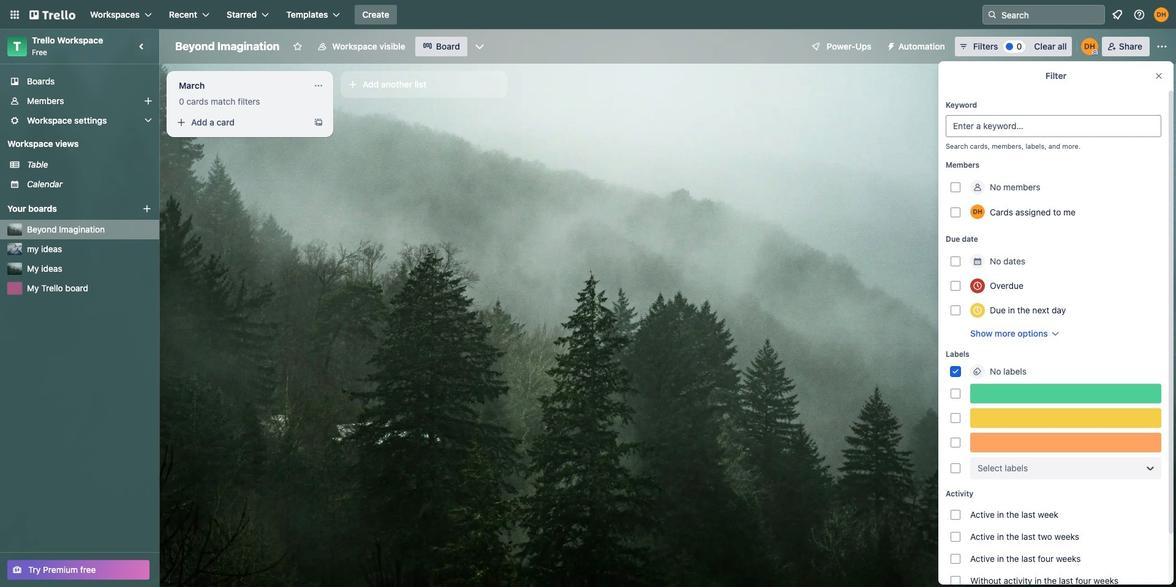 Task type: vqa. For each thing, say whether or not it's contained in the screenshot.
Recent dropdown button
no



Task type: describe. For each thing, give the bounding box(es) containing it.
your boards with 4 items element
[[7, 202, 124, 216]]

search image
[[988, 10, 998, 20]]

close popover image
[[1155, 71, 1165, 81]]

primary element
[[0, 0, 1177, 29]]

open information menu image
[[1134, 9, 1146, 21]]

0 notifications image
[[1111, 7, 1125, 22]]

show menu image
[[1157, 40, 1169, 53]]

Search field
[[998, 6, 1105, 23]]

color: green, title: none element
[[971, 384, 1162, 404]]



Task type: locate. For each thing, give the bounding box(es) containing it.
Enter a keyword… text field
[[946, 115, 1162, 137]]

back to home image
[[29, 5, 75, 25]]

0 vertical spatial dirk hardpeck (dirkhardpeck) image
[[1155, 7, 1169, 22]]

2 horizontal spatial dirk hardpeck (dirkhardpeck) image
[[1155, 7, 1169, 22]]

Board name text field
[[169, 37, 286, 56]]

color: orange, title: none element
[[971, 433, 1162, 453]]

1 horizontal spatial dirk hardpeck (dirkhardpeck) image
[[1082, 38, 1099, 55]]

dirk hardpeck (dirkhardpeck) image
[[1155, 7, 1169, 22], [1082, 38, 1099, 55], [971, 205, 986, 219]]

add board image
[[142, 204, 152, 214]]

1 vertical spatial dirk hardpeck (dirkhardpeck) image
[[1082, 38, 1099, 55]]

sm image
[[882, 37, 899, 54]]

workspace navigation collapse icon image
[[134, 38, 151, 55]]

star or unstar board image
[[293, 42, 303, 51]]

this member is an admin of this board. image
[[1093, 50, 1098, 55]]

0 horizontal spatial dirk hardpeck (dirkhardpeck) image
[[971, 205, 986, 219]]

color: yellow, title: none element
[[971, 409, 1162, 428]]

create from template… image
[[314, 118, 324, 127]]

customize views image
[[474, 40, 486, 53]]

None text field
[[172, 76, 309, 96]]

2 vertical spatial dirk hardpeck (dirkhardpeck) image
[[971, 205, 986, 219]]



